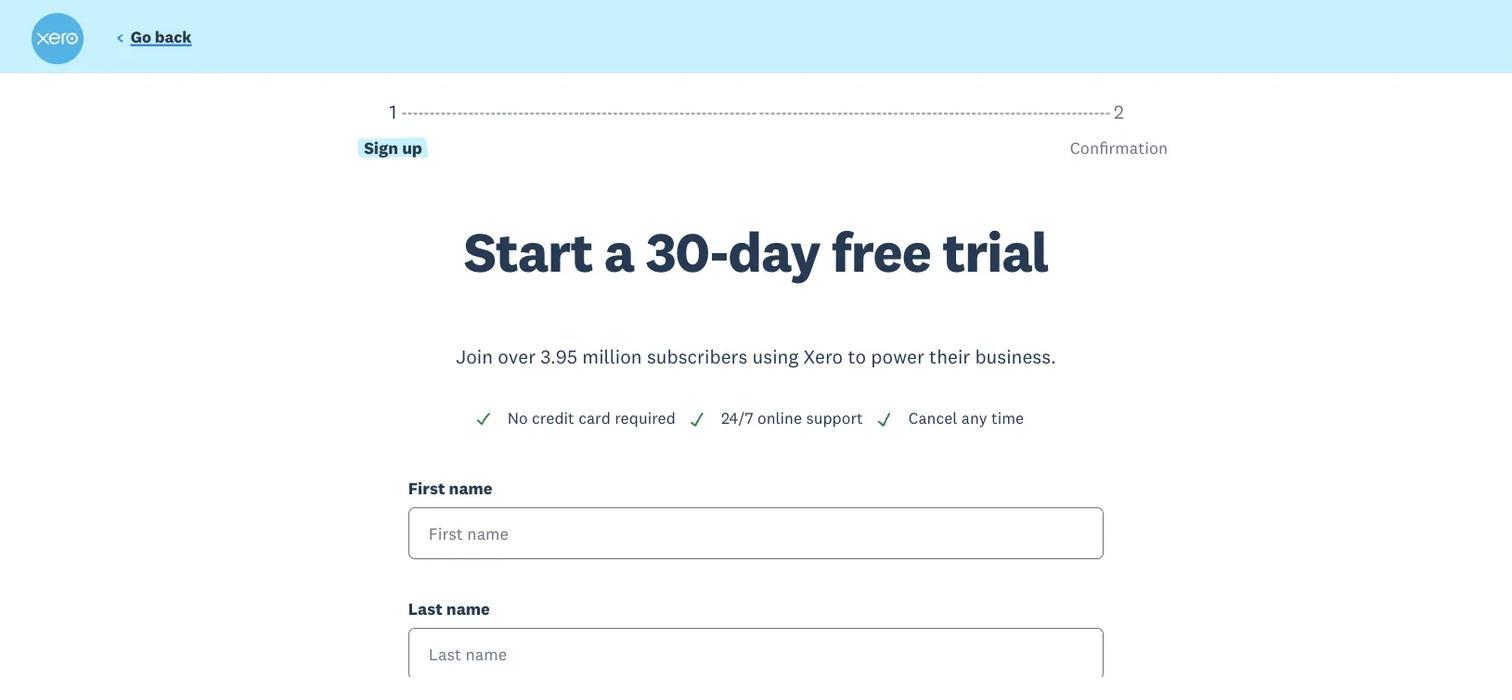 Task type: locate. For each thing, give the bounding box(es) containing it.
First name text field
[[408, 508, 1104, 560]]

to
[[848, 345, 866, 369]]

required
[[615, 408, 676, 428]]

first name
[[408, 478, 492, 499]]

steps group
[[30, 99, 1482, 224]]

1 included image from the left
[[475, 411, 492, 428]]

go
[[131, 27, 151, 47]]

name for last name
[[446, 598, 490, 620]]

over
[[498, 345, 536, 369]]

0 horizontal spatial included image
[[475, 411, 492, 428]]

back
[[155, 27, 192, 47]]

name
[[449, 478, 492, 499], [446, 598, 490, 620]]

cancel
[[909, 408, 957, 428]]

2 included image from the left
[[876, 411, 893, 428]]

start a 30-day free trial region
[[30, 99, 1482, 678]]

included image left no
[[475, 411, 492, 428]]

24/7
[[721, 408, 753, 428]]

included image
[[689, 411, 705, 428]]

name right first
[[449, 478, 492, 499]]

xero
[[803, 345, 843, 369]]

included image left cancel
[[876, 411, 893, 428]]

included image
[[475, 411, 492, 428], [876, 411, 893, 428]]

online
[[757, 408, 802, 428]]

power
[[871, 345, 924, 369]]

free
[[832, 217, 931, 286]]

1 horizontal spatial included image
[[876, 411, 893, 428]]

included image for cancel any time
[[876, 411, 893, 428]]

million
[[582, 345, 642, 369]]

trial
[[942, 217, 1048, 286]]

0 vertical spatial name
[[449, 478, 492, 499]]

1
[[389, 100, 397, 124]]

2
[[1114, 100, 1124, 124]]

using
[[752, 345, 799, 369]]

name right "last"
[[446, 598, 490, 620]]

included image for no credit card required
[[475, 411, 492, 428]]

up
[[402, 137, 422, 158]]

24/7 online support
[[721, 408, 863, 428]]

name for first name
[[449, 478, 492, 499]]

1 vertical spatial name
[[446, 598, 490, 620]]

any
[[962, 408, 987, 428]]



Task type: describe. For each thing, give the bounding box(es) containing it.
first
[[408, 478, 445, 499]]

start a 30-day free trial
[[464, 217, 1048, 286]]

go back button
[[116, 27, 192, 51]]

join
[[456, 345, 493, 369]]

a
[[604, 217, 634, 286]]

last
[[408, 598, 443, 620]]

support
[[806, 408, 863, 428]]

go back
[[131, 27, 192, 47]]

time
[[991, 408, 1024, 428]]

sign up
[[364, 137, 422, 158]]

cancel any time
[[909, 408, 1024, 428]]

Last name text field
[[408, 629, 1104, 678]]

card
[[578, 408, 611, 428]]

day
[[728, 217, 820, 286]]

their
[[929, 345, 970, 369]]

xero homepage image
[[32, 13, 83, 65]]

subscribers
[[647, 345, 748, 369]]

no
[[508, 408, 528, 428]]

credit
[[532, 408, 574, 428]]

business.
[[975, 345, 1056, 369]]

start
[[464, 217, 593, 286]]

3.95
[[541, 345, 577, 369]]

last name
[[408, 598, 490, 620]]

confirmation
[[1070, 137, 1168, 158]]

30-
[[646, 217, 728, 286]]

sign
[[364, 137, 398, 158]]

no credit card required
[[508, 408, 676, 428]]

join over 3.95 million subscribers using xero to power their business.
[[456, 345, 1056, 369]]



Task type: vqa. For each thing, say whether or not it's contained in the screenshot.
go back Button
yes



